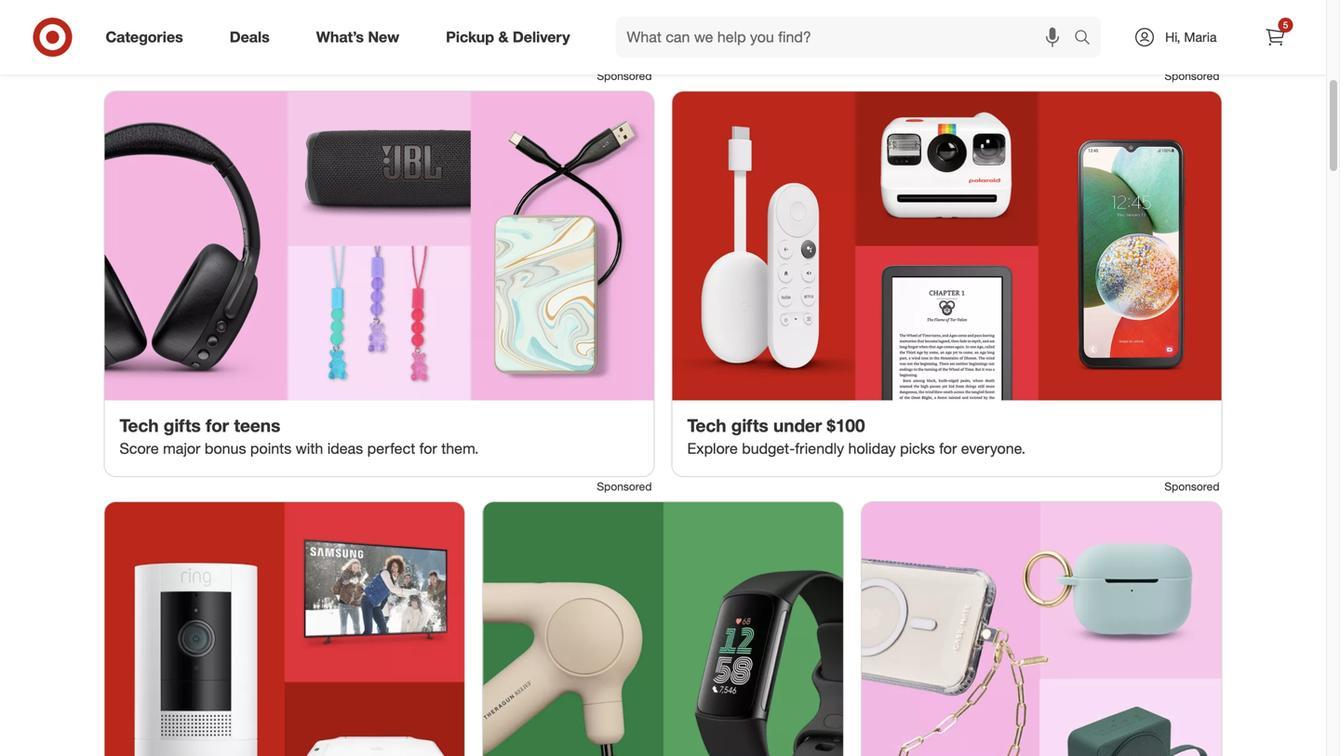 Task type: describe. For each thing, give the bounding box(es) containing it.
budget-
[[742, 440, 795, 458]]

some
[[728, 29, 765, 47]]

we've
[[945, 29, 985, 47]]

for inside tech gifts for gamers need some video game gifting inspo? we've got you covered.
[[773, 4, 797, 25]]

inspo?
[[896, 29, 941, 47]]

perfect
[[367, 440, 415, 458]]

tech for tech gifts under $100
[[687, 415, 726, 436]]

deals
[[230, 28, 270, 46]]

tech gifts under $100 explore budget-friendly holiday picks for everyone.
[[687, 415, 1026, 458]]

gifts for $100
[[731, 415, 768, 436]]

&
[[498, 28, 509, 46]]

for inside "tech gifts under $100 explore budget-friendly holiday picks for everyone."
[[939, 440, 957, 458]]

tech for tech gifts for gamers
[[687, 4, 726, 25]]

pickup
[[446, 28, 494, 46]]

what's
[[316, 28, 364, 46]]

gamers
[[802, 4, 865, 25]]

tech gifts for gamers need some video game gifting inspo? we've got you covered.
[[687, 4, 1100, 47]]

for left them.
[[419, 440, 437, 458]]

categories link
[[90, 17, 206, 58]]

to
[[295, 29, 308, 47]]

tech for tech gifts for teens
[[120, 415, 159, 436]]

picks
[[900, 440, 935, 458]]

gifting
[[851, 29, 892, 47]]

game
[[809, 29, 847, 47]]

your
[[120, 29, 149, 47]]

picks.
[[412, 29, 450, 47]]

deals link
[[214, 17, 293, 58]]

maria
[[1184, 29, 1217, 45]]

new
[[368, 28, 399, 46]]

What can we help you find? suggestions appear below search field
[[616, 17, 1079, 58]]

have
[[376, 29, 408, 47]]

gifts for teens
[[164, 415, 201, 436]]

5
[[1283, 19, 1288, 31]]



Task type: vqa. For each thing, say whether or not it's contained in the screenshot.
the bottom FAVORITE
no



Task type: locate. For each thing, give the bounding box(es) containing it.
got
[[989, 29, 1011, 47]]

covered.
[[1043, 29, 1100, 47]]

need
[[687, 29, 724, 47]]

holiday left guide
[[202, 29, 249, 47]]

gifts for gamers
[[731, 4, 768, 25]]

score
[[120, 440, 159, 458]]

hi,
[[1165, 29, 1181, 45]]

explore
[[687, 440, 738, 458]]

them.
[[441, 440, 479, 458]]

0 horizontal spatial holiday
[[202, 29, 249, 47]]

with
[[296, 440, 323, 458]]

what's new
[[316, 28, 399, 46]]

video
[[769, 29, 805, 47]]

gifts inside tech gifts for gamers need some video game gifting inspo? we've got you covered.
[[731, 4, 768, 25]]

holiday down $100 at the right bottom of page
[[848, 440, 896, 458]]

pickup & delivery link
[[430, 17, 593, 58]]

tech inside tech gifts for gamers need some video game gifting inspo? we've got you covered.
[[687, 4, 726, 25]]

categories
[[106, 28, 183, 46]]

gifts up budget-
[[731, 415, 768, 436]]

tech up need
[[687, 4, 726, 25]]

your helpful holiday guide to the must-have picks. link
[[105, 0, 654, 66]]

search button
[[1066, 17, 1111, 61]]

the
[[312, 29, 333, 47]]

tech inside "tech gifts under $100 explore budget-friendly holiday picks for everyone."
[[687, 415, 726, 436]]

under
[[773, 415, 822, 436]]

tech up explore
[[687, 415, 726, 436]]

for right picks
[[939, 440, 957, 458]]

you
[[1015, 29, 1039, 47]]

pickup & delivery
[[446, 28, 570, 46]]

search
[[1066, 30, 1111, 48]]

tech gifts for teens score major bonus points with ideas perfect for them.
[[120, 415, 479, 458]]

everyone.
[[961, 440, 1026, 458]]

friendly
[[795, 440, 844, 458]]

your helpful holiday guide to the must-have picks.
[[120, 29, 450, 47]]

$100
[[827, 415, 865, 436]]

gifts inside "tech gifts under $100 explore budget-friendly holiday picks for everyone."
[[731, 415, 768, 436]]

tech up the score
[[120, 415, 159, 436]]

1 horizontal spatial holiday
[[848, 440, 896, 458]]

for
[[773, 4, 797, 25], [206, 415, 229, 436], [419, 440, 437, 458], [939, 440, 957, 458]]

guide
[[253, 29, 291, 47]]

helpful
[[153, 29, 198, 47]]

must-
[[337, 29, 376, 47]]

0 vertical spatial holiday
[[202, 29, 249, 47]]

teens
[[234, 415, 280, 436]]

hi, maria
[[1165, 29, 1217, 45]]

1 vertical spatial holiday
[[848, 440, 896, 458]]

bonus
[[205, 440, 246, 458]]

for up video
[[773, 4, 797, 25]]

tech inside tech gifts for teens score major bonus points with ideas perfect for them.
[[120, 415, 159, 436]]

gifts
[[731, 4, 768, 25], [164, 415, 201, 436], [731, 415, 768, 436]]

ideas
[[327, 440, 363, 458]]

for up bonus
[[206, 415, 229, 436]]

delivery
[[513, 28, 570, 46]]

gifts inside tech gifts for teens score major bonus points with ideas perfect for them.
[[164, 415, 201, 436]]

tech
[[687, 4, 726, 25], [120, 415, 159, 436], [687, 415, 726, 436]]

gifts up some
[[731, 4, 768, 25]]

gifts up the major
[[164, 415, 201, 436]]

holiday inside "tech gifts under $100 explore budget-friendly holiday picks for everyone."
[[848, 440, 896, 458]]

points
[[250, 440, 292, 458]]

holiday
[[202, 29, 249, 47], [848, 440, 896, 458]]

5 link
[[1255, 17, 1296, 58]]

major
[[163, 440, 200, 458]]

what's new link
[[300, 17, 423, 58]]



